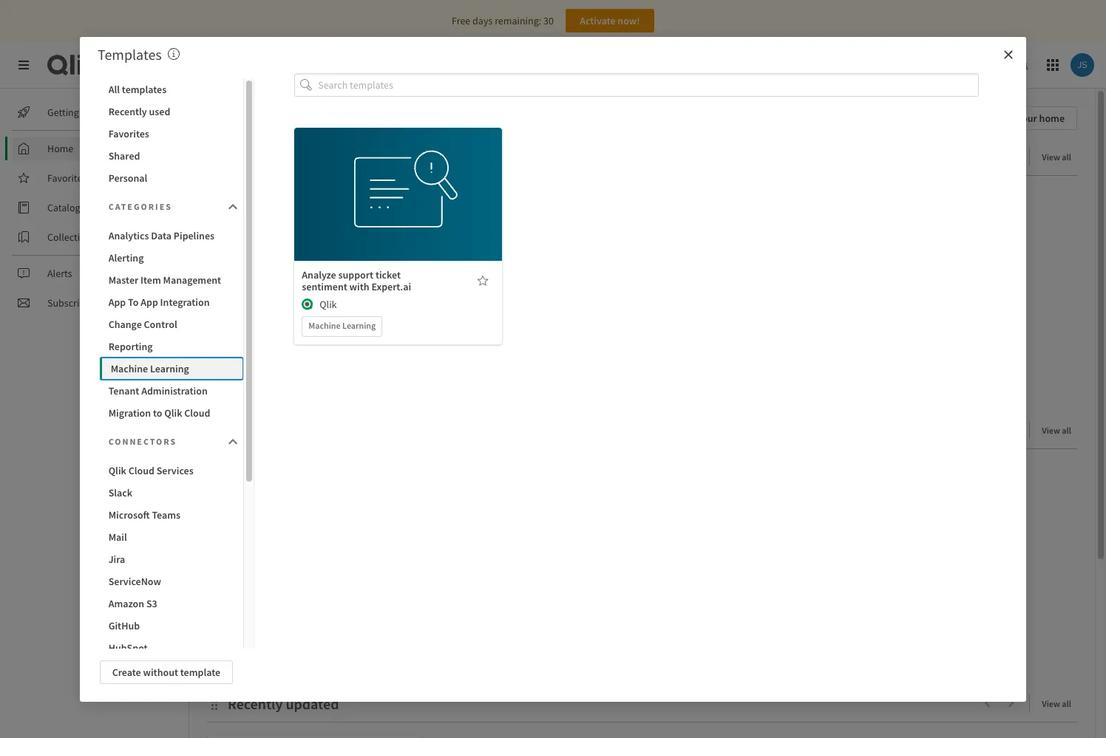 Task type: locate. For each thing, give the bounding box(es) containing it.
0 vertical spatial machine
[[309, 320, 341, 331]]

1 vertical spatial template
[[180, 666, 220, 679]]

templates are pre-built automations that help you automate common business workflows. get started by selecting one of the pre-built templates or choose the blank canvas to build an automation from scratch. image
[[168, 48, 179, 60]]

personal button
[[100, 167, 243, 189]]

2 10 from the top
[[267, 620, 276, 631]]

home main content
[[183, 89, 1106, 739]]

0 vertical spatial view all link
[[1042, 147, 1077, 166]]

2 view all link from the top
[[1042, 421, 1077, 439]]

sentiment
[[302, 280, 347, 294]]

1 vertical spatial all
[[1062, 425, 1071, 436]]

1 vertical spatial used
[[286, 421, 316, 440]]

template inside 'button'
[[388, 172, 428, 185]]

0 horizontal spatial machine learning
[[111, 362, 189, 375]]

2 updated from the top
[[233, 620, 265, 631]]

app left to
[[108, 295, 126, 309]]

item
[[140, 273, 161, 286]]

1 view from the top
[[1042, 152, 1060, 163]]

0 vertical spatial 10
[[267, 346, 276, 357]]

1 vertical spatial updated
[[233, 620, 265, 631]]

microsoft
[[108, 508, 150, 522]]

1 updated from the top
[[233, 346, 265, 357]]

0 vertical spatial minutes
[[277, 346, 308, 357]]

with
[[349, 280, 369, 294]]

jira
[[108, 553, 125, 566]]

activate now! link
[[566, 9, 654, 33]]

1 horizontal spatial favorites
[[108, 127, 149, 140]]

change control
[[108, 318, 177, 331]]

categories button
[[100, 192, 243, 221]]

jacob simon image
[[217, 345, 230, 359]]

0 vertical spatial favorites
[[108, 127, 149, 140]]

categories
[[108, 201, 172, 212]]

qlik down sentiment
[[320, 298, 337, 311]]

analytics left explore
[[228, 148, 286, 166]]

1 app from the left
[[108, 295, 126, 309]]

alerts link
[[12, 262, 177, 285]]

0 horizontal spatial recently used
[[108, 105, 170, 118]]

days
[[473, 14, 493, 27]]

all for analytics to explore
[[1062, 152, 1071, 163]]

1 horizontal spatial qlik
[[164, 406, 182, 420]]

0 horizontal spatial template
[[180, 666, 220, 679]]

1 10 from the top
[[267, 346, 276, 357]]

3 view from the top
[[1042, 699, 1060, 710]]

2 ago from the top
[[309, 620, 323, 631]]

1 vertical spatial recently used
[[228, 421, 316, 440]]

cloud down connectors
[[128, 464, 154, 477]]

0 vertical spatial machine learning
[[309, 320, 376, 331]]

create
[[112, 666, 141, 679]]

2 horizontal spatial qlik
[[320, 298, 337, 311]]

qlik down administration
[[164, 406, 182, 420]]

favorites inside button
[[108, 127, 149, 140]]

template up move collection image
[[180, 666, 220, 679]]

qlik inside qlik cloud services "button"
[[108, 464, 126, 477]]

reporting button
[[100, 335, 243, 357]]

machine down reporting
[[111, 362, 148, 375]]

1 vertical spatial machine
[[111, 362, 148, 375]]

view all link
[[1042, 147, 1077, 166], [1042, 421, 1077, 439], [1042, 694, 1077, 713]]

favorites link
[[12, 166, 177, 190]]

qlik image
[[302, 299, 314, 311]]

1 vertical spatial first
[[217, 604, 236, 617]]

0 vertical spatial recently
[[108, 105, 147, 118]]

all
[[1062, 152, 1071, 163], [1062, 425, 1071, 436], [1062, 699, 1071, 710]]

getting started link
[[12, 101, 177, 124]]

to left explore
[[289, 148, 302, 166]]

2 app from the left
[[141, 295, 158, 309]]

1 vertical spatial ago
[[309, 620, 323, 631]]

home
[[207, 106, 252, 129], [47, 142, 73, 155]]

first for first app
[[217, 330, 236, 344]]

analytics up all templates button
[[146, 55, 201, 74]]

all
[[108, 82, 120, 96]]

master
[[108, 273, 138, 286]]

s3
[[146, 597, 157, 610]]

slack
[[108, 486, 132, 499]]

analyze
[[302, 268, 336, 282]]

first
[[217, 330, 236, 344], [217, 604, 236, 617]]

1 horizontal spatial cloud
[[184, 406, 210, 420]]

0 vertical spatial view
[[1042, 152, 1060, 163]]

recently used link
[[228, 421, 322, 440]]

updated
[[286, 695, 339, 713]]

analytics data pipelines
[[108, 229, 214, 242]]

all templates button
[[100, 78, 243, 100]]

0 vertical spatial all
[[1062, 152, 1071, 163]]

template right use
[[388, 172, 428, 185]]

0 vertical spatial cloud
[[184, 406, 210, 420]]

close sidebar menu image
[[18, 59, 30, 71]]

qlik
[[320, 298, 337, 311], [164, 406, 182, 420], [108, 464, 126, 477]]

0 horizontal spatial cloud
[[128, 464, 154, 477]]

explore
[[305, 148, 353, 166]]

0 vertical spatial ago
[[309, 346, 323, 357]]

favorites
[[108, 127, 149, 140], [47, 172, 87, 185]]

templates are pre-built automations that help you automate common business workflows. get started by selecting one of the pre-built templates or choose the blank canvas to build an automation from scratch. tooltip
[[168, 45, 179, 63]]

recently used
[[108, 105, 170, 118], [228, 421, 316, 440]]

2 vertical spatial all
[[1062, 699, 1071, 710]]

move collection image
[[207, 696, 222, 711]]

analytics
[[146, 55, 201, 74], [228, 148, 286, 166], [108, 229, 149, 242]]

0 vertical spatial view all
[[1042, 152, 1071, 163]]

1 minutes from the top
[[277, 346, 308, 357]]

2 vertical spatial view
[[1042, 699, 1060, 710]]

0 vertical spatial app
[[238, 330, 256, 344]]

services inside qlik cloud services "button"
[[156, 464, 194, 477]]

customize
[[968, 112, 1015, 125]]

personal element
[[302, 309, 326, 333]]

tenant administration
[[108, 384, 208, 397]]

shared
[[108, 149, 140, 162]]

machine down qlik icon
[[309, 320, 341, 331]]

machine learning up tenant administration
[[111, 362, 189, 375]]

create without template button
[[100, 661, 233, 684]]

qlik up slack
[[108, 464, 126, 477]]

advisor
[[862, 58, 895, 72]]

qlik inside migration to qlik cloud button
[[164, 406, 182, 420]]

1 app from the top
[[238, 330, 256, 344]]

2 vertical spatial analytics
[[108, 229, 149, 242]]

2 view from the top
[[1042, 425, 1060, 436]]

2 view all from the top
[[1042, 425, 1071, 436]]

hubspot button
[[100, 637, 243, 659]]

qlik for qlik cloud services
[[108, 464, 126, 477]]

1 vertical spatial to
[[153, 406, 162, 420]]

1 vertical spatial app
[[238, 604, 256, 617]]

activate
[[580, 14, 616, 27]]

recently used inside home main content
[[228, 421, 316, 440]]

services up slack button
[[156, 464, 194, 477]]

app to app integration button
[[100, 291, 243, 313]]

amazon s3
[[108, 597, 157, 610]]

to down tenant administration
[[153, 406, 162, 420]]

analytics inside home main content
[[228, 148, 286, 166]]

1 horizontal spatial template
[[388, 172, 428, 185]]

analytics services element
[[146, 55, 256, 74]]

now!
[[618, 14, 640, 27]]

use template
[[369, 172, 428, 185]]

favorites up shared
[[108, 127, 149, 140]]

1 vertical spatial qlik
[[164, 406, 182, 420]]

2 minutes from the top
[[277, 620, 308, 631]]

control
[[144, 318, 177, 331]]

1 all from the top
[[1062, 152, 1071, 163]]

0 horizontal spatial favorites
[[47, 172, 87, 185]]

master item management button
[[100, 269, 243, 291]]

recently updated
[[228, 695, 339, 713]]

1 vertical spatial recently
[[228, 421, 283, 440]]

view all link for recently used
[[1042, 421, 1077, 439]]

1 horizontal spatial to
[[289, 148, 302, 166]]

your
[[1017, 112, 1037, 125]]

view all
[[1042, 152, 1071, 163], [1042, 425, 1071, 436], [1042, 699, 1071, 710]]

favorites button
[[100, 122, 243, 145]]

analytics inside 'button'
[[108, 229, 149, 242]]

remaining:
[[495, 14, 541, 27]]

servicenow
[[108, 575, 161, 588]]

home
[[1039, 112, 1065, 125]]

1 vertical spatial cloud
[[128, 464, 154, 477]]

0 vertical spatial qlik
[[320, 298, 337, 311]]

administration
[[141, 384, 208, 397]]

migration to qlik cloud button
[[100, 402, 243, 424]]

0 vertical spatial template
[[388, 172, 428, 185]]

0 vertical spatial used
[[149, 105, 170, 118]]

ask insight advisor button
[[787, 53, 902, 77]]

add to favorites image
[[477, 275, 489, 287]]

2 first from the top
[[217, 604, 236, 617]]

learning inside button
[[150, 362, 189, 375]]

app right to
[[141, 295, 158, 309]]

1 vertical spatial view
[[1042, 425, 1060, 436]]

1 horizontal spatial used
[[286, 421, 316, 440]]

0 horizontal spatial to
[[153, 406, 162, 420]]

app for first app
[[238, 330, 256, 344]]

customize your home
[[968, 112, 1065, 125]]

mail
[[108, 530, 127, 544]]

1 vertical spatial view all link
[[1042, 421, 1077, 439]]

home inside navigation pane element
[[47, 142, 73, 155]]

1 vertical spatial analytics
[[228, 148, 286, 166]]

1 horizontal spatial machine
[[309, 320, 341, 331]]

2 vertical spatial view all
[[1042, 699, 1071, 710]]

services right templates are pre-built automations that help you automate common business workflows. get started by selecting one of the pre-built templates or choose the blank canvas to build an automation from scratch. tooltip
[[204, 55, 256, 74]]

to inside home main content
[[289, 148, 302, 166]]

0 horizontal spatial qlik
[[108, 464, 126, 477]]

2 vertical spatial view all link
[[1042, 694, 1077, 713]]

1 vertical spatial home
[[47, 142, 73, 155]]

machine learning down qlik icon
[[309, 320, 376, 331]]

1 vertical spatial services
[[156, 464, 194, 477]]

1 horizontal spatial home
[[207, 106, 252, 129]]

analytics up "alerting"
[[108, 229, 149, 242]]

app to app integration
[[108, 295, 210, 309]]

0 vertical spatial updated
[[233, 346, 265, 357]]

1 view all from the top
[[1042, 152, 1071, 163]]

slack button
[[100, 482, 243, 504]]

home inside main content
[[207, 106, 252, 129]]

1 view all link from the top
[[1042, 147, 1077, 166]]

first down servicenow button
[[217, 604, 236, 617]]

change control button
[[100, 313, 243, 335]]

0 horizontal spatial learning
[[150, 362, 189, 375]]

machine
[[309, 320, 341, 331], [111, 362, 148, 375]]

first for first app updated 10 minutes ago
[[217, 604, 236, 617]]

view for analytics to explore
[[1042, 152, 1060, 163]]

1 ago from the top
[[309, 346, 323, 357]]

0 horizontal spatial used
[[149, 105, 170, 118]]

1 vertical spatial learning
[[150, 362, 189, 375]]

cloud down administration
[[184, 406, 210, 420]]

analytics for analytics services
[[146, 55, 201, 74]]

0 vertical spatial first
[[217, 330, 236, 344]]

learning down the reporting button
[[150, 362, 189, 375]]

0 horizontal spatial home
[[47, 142, 73, 155]]

updated 10 minutes ago
[[233, 346, 323, 357]]

1 horizontal spatial recently used
[[228, 421, 316, 440]]

learning down with
[[342, 320, 376, 331]]

0 vertical spatial analytics
[[146, 55, 201, 74]]

first inside first app updated 10 minutes ago
[[217, 604, 236, 617]]

app inside first app updated 10 minutes ago
[[238, 604, 256, 617]]

2 app from the top
[[238, 604, 256, 617]]

0 vertical spatial recently used
[[108, 105, 170, 118]]

template
[[388, 172, 428, 185], [180, 666, 220, 679]]

0 horizontal spatial app
[[108, 295, 126, 309]]

1 first from the top
[[217, 330, 236, 344]]

1 horizontal spatial learning
[[342, 320, 376, 331]]

catalog
[[47, 201, 80, 214]]

1 horizontal spatial services
[[204, 55, 256, 74]]

2 vertical spatial recently
[[228, 695, 283, 713]]

to inside button
[[153, 406, 162, 420]]

1 vertical spatial machine learning
[[111, 362, 189, 375]]

1 vertical spatial minutes
[[277, 620, 308, 631]]

first up jacob simon icon
[[217, 330, 236, 344]]

2 vertical spatial qlik
[[108, 464, 126, 477]]

1 horizontal spatial machine learning
[[309, 320, 376, 331]]

1 vertical spatial favorites
[[47, 172, 87, 185]]

1 horizontal spatial app
[[141, 295, 158, 309]]

0 vertical spatial home
[[207, 106, 252, 129]]

0 horizontal spatial services
[[156, 464, 194, 477]]

3 view all link from the top
[[1042, 694, 1077, 713]]

0 horizontal spatial machine
[[111, 362, 148, 375]]

home down 'getting'
[[47, 142, 73, 155]]

learning
[[342, 320, 376, 331], [150, 362, 189, 375]]

1 vertical spatial 10
[[267, 620, 276, 631]]

0 vertical spatial learning
[[342, 320, 376, 331]]

2 all from the top
[[1062, 425, 1071, 436]]

favorites up catalog
[[47, 172, 87, 185]]

0 vertical spatial to
[[289, 148, 302, 166]]

view for recently used
[[1042, 425, 1060, 436]]

analytics for analytics data pipelines
[[108, 229, 149, 242]]

home down analytics services element
[[207, 106, 252, 129]]

1 vertical spatial view all
[[1042, 425, 1071, 436]]



Task type: describe. For each thing, give the bounding box(es) containing it.
ask
[[811, 58, 827, 72]]

github button
[[100, 615, 243, 637]]

github
[[108, 619, 140, 633]]

data
[[151, 229, 172, 242]]

3 all from the top
[[1062, 699, 1071, 710]]

support
[[338, 268, 373, 282]]

details button
[[352, 199, 445, 223]]

free
[[452, 14, 470, 27]]

change
[[108, 318, 142, 331]]

used inside home main content
[[286, 421, 316, 440]]

analytics to explore link
[[228, 148, 358, 166]]

first app
[[217, 330, 256, 344]]

use template button
[[352, 166, 445, 190]]

Search templates text field
[[318, 73, 979, 97]]

management
[[163, 273, 221, 286]]

0 vertical spatial services
[[204, 55, 256, 74]]

connectors
[[108, 436, 177, 447]]

machine learning inside button
[[111, 362, 189, 375]]

close image
[[1003, 48, 1014, 60]]

10 inside first app updated 10 minutes ago
[[267, 620, 276, 631]]

ask insight advisor
[[811, 58, 895, 72]]

jira button
[[100, 548, 243, 570]]

connectors button
[[100, 427, 243, 457]]

servicenow button
[[100, 570, 243, 593]]

amazon s3 button
[[100, 593, 243, 615]]

migration
[[108, 406, 151, 420]]

tenant
[[108, 384, 139, 397]]

insight
[[829, 58, 860, 72]]

favorites inside favorites link
[[47, 172, 87, 185]]

cloud inside button
[[184, 406, 210, 420]]

ago inside first app updated 10 minutes ago
[[309, 620, 323, 631]]

ticket
[[375, 268, 401, 282]]

activate now!
[[580, 14, 640, 27]]

hubspot
[[108, 641, 148, 655]]

view all for recently used
[[1042, 425, 1071, 436]]

personal
[[108, 171, 147, 184]]

cloud inside "button"
[[128, 464, 154, 477]]

alerting
[[108, 251, 144, 264]]

template inside button
[[180, 666, 220, 679]]

without
[[143, 666, 178, 679]]

mail button
[[100, 526, 243, 548]]

recently updated link
[[228, 695, 345, 713]]

all templates
[[108, 82, 167, 96]]

analytics for analytics to explore
[[228, 148, 286, 166]]

migration to qlik cloud
[[108, 406, 210, 420]]

templates
[[98, 45, 162, 63]]

amazon
[[108, 597, 144, 610]]

Search text field
[[543, 53, 778, 77]]

shared button
[[100, 145, 243, 167]]

tenant administration button
[[100, 380, 243, 402]]

teams
[[152, 508, 180, 522]]

catalog link
[[12, 196, 177, 220]]

qlik for qlik
[[320, 298, 337, 311]]

collections
[[47, 231, 96, 244]]

expert.ai
[[371, 280, 411, 294]]

jacob simon element
[[217, 345, 230, 359]]

minutes inside first app updated 10 minutes ago
[[277, 620, 308, 631]]

templates
[[122, 82, 167, 96]]

view all link for analytics to explore
[[1042, 147, 1077, 166]]

to for explore
[[289, 148, 302, 166]]

to for qlik
[[153, 406, 162, 420]]

recently for recently used link
[[228, 421, 283, 440]]

subscriptions
[[47, 296, 107, 310]]

30
[[543, 14, 554, 27]]

recently used button
[[100, 100, 243, 122]]

used inside button
[[149, 105, 170, 118]]

app for first app updated 10 minutes ago
[[238, 604, 256, 617]]

analytics services
[[146, 55, 256, 74]]

first app updated 10 minutes ago
[[217, 604, 323, 631]]

updated inside first app updated 10 minutes ago
[[233, 620, 265, 631]]

alerts
[[47, 267, 72, 280]]

analyze support ticket sentiment with expert.ai
[[302, 268, 411, 294]]

getting started
[[47, 106, 111, 119]]

machine learning button
[[100, 357, 243, 380]]

pipelines
[[174, 229, 214, 242]]

view all for analytics to explore
[[1042, 152, 1071, 163]]

home link
[[12, 137, 177, 160]]

started
[[81, 106, 111, 119]]

navigation pane element
[[0, 95, 189, 321]]

subscriptions link
[[12, 291, 177, 315]]

create without template
[[112, 666, 220, 679]]

customize your home button
[[941, 106, 1077, 130]]

recently inside button
[[108, 105, 147, 118]]

to
[[128, 295, 139, 309]]

3 view all from the top
[[1042, 699, 1071, 710]]

machine inside button
[[111, 362, 148, 375]]

analytics to explore
[[228, 148, 353, 166]]

master item management
[[108, 273, 221, 286]]

integration
[[160, 295, 210, 309]]

analytics data pipelines button
[[100, 224, 243, 247]]

recently for recently updated link
[[228, 695, 283, 713]]

details
[[383, 204, 414, 217]]

all for recently used
[[1062, 425, 1071, 436]]

reporting
[[108, 340, 153, 353]]

recently used inside button
[[108, 105, 170, 118]]

alerting button
[[100, 247, 243, 269]]



Task type: vqa. For each thing, say whether or not it's contained in the screenshot.
the Add
no



